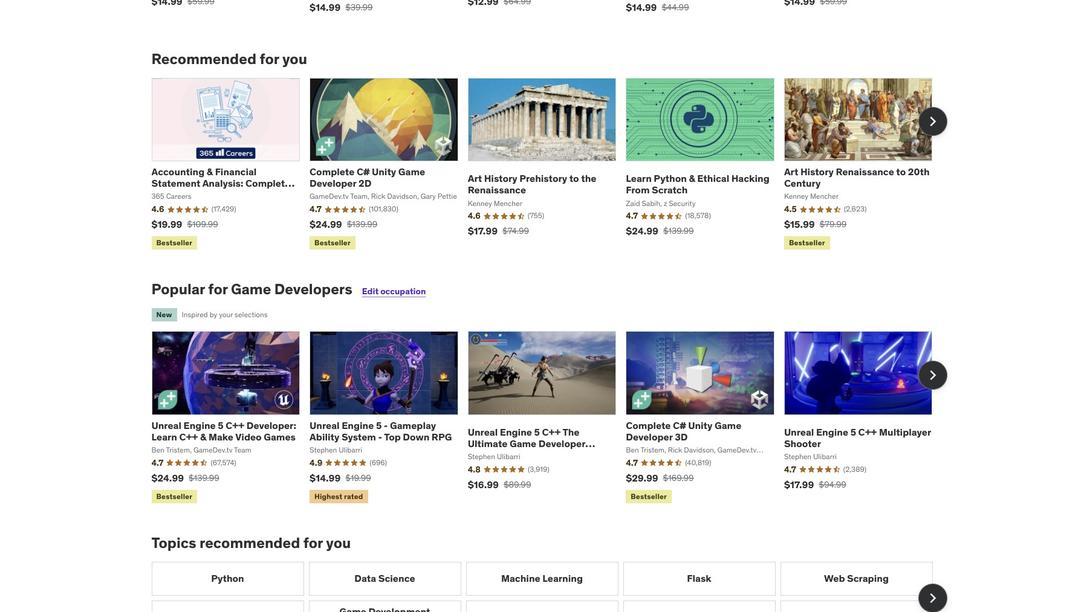 Task type: describe. For each thing, give the bounding box(es) containing it.
unreal for ultimate
[[468, 426, 498, 438]]

learn inside unreal engine 5 c++ developer: learn c++ & make video games
[[152, 431, 177, 443]]

inspired
[[182, 310, 208, 319]]

5 for developer
[[534, 426, 540, 438]]

art for renaissance
[[468, 172, 482, 185]]

unity for 2d
[[372, 166, 396, 178]]

unity for 3d
[[688, 420, 713, 432]]

multiplayer
[[880, 426, 931, 438]]

inspired by your selections
[[182, 310, 268, 319]]

course
[[468, 450, 501, 462]]

complete for complete c# unity game developer 3d
[[626, 420, 671, 432]]

web scraping
[[824, 573, 889, 585]]

accounting & financial statement analysis: complete training link
[[152, 166, 295, 201]]

next image
[[923, 589, 943, 609]]

developer inside unreal engine 5 c++ the ultimate game developer course
[[539, 438, 586, 450]]

science
[[379, 573, 415, 585]]

carousel element for recommended for you
[[152, 78, 948, 252]]

game inside unreal engine 5 c++ the ultimate game developer course
[[510, 438, 537, 450]]

flask link
[[623, 562, 776, 596]]

analysis:
[[202, 177, 243, 189]]

art history prehistory to the renaissance link
[[468, 172, 597, 196]]

rpg
[[432, 431, 452, 443]]

games
[[264, 431, 296, 443]]

& inside 'accounting & financial statement analysis: complete training'
[[207, 166, 213, 178]]

system
[[342, 431, 376, 443]]

scratch
[[652, 184, 688, 196]]

statement
[[152, 177, 200, 189]]

selections
[[235, 310, 268, 319]]

the
[[563, 426, 580, 438]]

to for the
[[570, 172, 579, 185]]

complete c# unity game developer 2d link
[[310, 166, 425, 189]]

occupation
[[381, 286, 426, 297]]

top
[[384, 431, 401, 443]]

art history prehistory to the renaissance
[[468, 172, 597, 196]]

c++ for developer:
[[226, 420, 244, 432]]

2d
[[359, 177, 372, 189]]

your
[[219, 310, 233, 319]]

accounting & financial statement analysis: complete training
[[152, 166, 291, 201]]

2 horizontal spatial for
[[303, 534, 323, 553]]

carousel element for topics recommended for you
[[152, 562, 948, 613]]

machine learning link
[[466, 562, 618, 596]]

engine for system
[[342, 420, 374, 432]]

history for century
[[801, 166, 834, 178]]

5 for -
[[376, 420, 382, 432]]

unreal for ability
[[310, 420, 340, 432]]

python inside learn python & ethical hacking from scratch
[[654, 172, 687, 185]]

renaissance inside "art history prehistory to the renaissance"
[[468, 184, 526, 196]]

unreal engine 5 c++ developer: learn c++ & make video games link
[[152, 420, 296, 443]]

machine
[[501, 573, 541, 585]]

make
[[209, 431, 233, 443]]

recommended
[[152, 50, 256, 68]]

learn inside learn python & ethical hacking from scratch
[[626, 172, 652, 185]]

flask
[[687, 573, 712, 585]]

unreal for learn
[[152, 420, 181, 432]]

data science link
[[309, 562, 461, 596]]

next image for unreal engine 5 c++ multiplayer shooter
[[923, 366, 943, 385]]

art for century
[[784, 166, 799, 178]]

unreal engine 5 c++ the ultimate game developer course link
[[468, 426, 595, 462]]

machine learning
[[501, 573, 583, 585]]

ethical
[[698, 172, 730, 185]]

ability
[[310, 431, 340, 443]]

new
[[156, 310, 172, 319]]

unreal for shooter
[[784, 426, 814, 438]]

history for renaissance
[[484, 172, 518, 185]]

c# for 2d
[[357, 166, 370, 178]]

learn python & ethical hacking from scratch
[[626, 172, 770, 196]]

unreal engine 5 - gameplay ability system - top down rpg
[[310, 420, 452, 443]]

gameplay
[[390, 420, 436, 432]]

edit
[[362, 286, 379, 297]]



Task type: vqa. For each thing, say whether or not it's contained in the screenshot.
Ability
yes



Task type: locate. For each thing, give the bounding box(es) containing it.
1 horizontal spatial history
[[801, 166, 834, 178]]

unreal inside unreal engine 5 c++ the ultimate game developer course
[[468, 426, 498, 438]]

& inside unreal engine 5 c++ developer: learn c++ & make video games
[[200, 431, 206, 443]]

5 inside unreal engine 5 c++ the ultimate game developer course
[[534, 426, 540, 438]]

2 carousel element from the top
[[152, 332, 948, 506]]

2 horizontal spatial complete
[[626, 420, 671, 432]]

unity right 3d
[[688, 420, 713, 432]]

1 horizontal spatial to
[[897, 166, 906, 178]]

data science
[[355, 573, 415, 585]]

ultimate
[[468, 438, 508, 450]]

0 horizontal spatial art
[[468, 172, 482, 185]]

down
[[403, 431, 430, 443]]

recommended for you
[[152, 50, 307, 68]]

complete for complete c# unity game developer 2d
[[310, 166, 355, 178]]

0 horizontal spatial history
[[484, 172, 518, 185]]

art history renaissance to 20th century
[[784, 166, 930, 189]]

video
[[235, 431, 262, 443]]

unity inside complete c# unity game developer 2d
[[372, 166, 396, 178]]

1 horizontal spatial for
[[260, 50, 279, 68]]

engine
[[184, 420, 216, 432], [342, 420, 374, 432], [500, 426, 532, 438], [817, 426, 849, 438]]

1 horizontal spatial renaissance
[[836, 166, 894, 178]]

to
[[897, 166, 906, 178], [570, 172, 579, 185]]

game
[[399, 166, 425, 178], [231, 280, 271, 299], [715, 420, 742, 432], [510, 438, 537, 450]]

hacking
[[732, 172, 770, 185]]

5 inside unreal engine 5 c++ multiplayer shooter
[[851, 426, 857, 438]]

unreal engine 5 c++ developer: learn c++ & make video games
[[152, 420, 296, 443]]

-
[[384, 420, 388, 432], [378, 431, 382, 443]]

unity inside complete c# unity game developer 3d
[[688, 420, 713, 432]]

developer:
[[247, 420, 296, 432]]

unreal inside unreal engine 5 c++ multiplayer shooter
[[784, 426, 814, 438]]

complete left 3d
[[626, 420, 671, 432]]

developer inside complete c# unity game developer 3d
[[626, 431, 673, 443]]

1 horizontal spatial complete
[[310, 166, 355, 178]]

0 horizontal spatial to
[[570, 172, 579, 185]]

- left top
[[378, 431, 382, 443]]

engine inside unreal engine 5 c++ developer: learn c++ & make video games
[[184, 420, 216, 432]]

python right from
[[654, 172, 687, 185]]

0 horizontal spatial you
[[282, 50, 307, 68]]

c++ inside unreal engine 5 c++ the ultimate game developer course
[[542, 426, 561, 438]]

1 vertical spatial python
[[211, 573, 244, 585]]

5 for &
[[218, 420, 224, 432]]

2 next image from the top
[[923, 366, 943, 385]]

unity right 2d
[[372, 166, 396, 178]]

0 vertical spatial c#
[[357, 166, 370, 178]]

to inside art history renaissance to 20th century
[[897, 166, 906, 178]]

engine for game
[[500, 426, 532, 438]]

history inside art history renaissance to 20th century
[[801, 166, 834, 178]]

unity
[[372, 166, 396, 178], [688, 420, 713, 432]]

2 horizontal spatial developer
[[626, 431, 673, 443]]

c++ left multiplayer
[[859, 426, 877, 438]]

1 horizontal spatial developer
[[539, 438, 586, 450]]

complete c# unity game developer 3d link
[[626, 420, 742, 443]]

python down recommended
[[211, 573, 244, 585]]

1 horizontal spatial art
[[784, 166, 799, 178]]

art
[[784, 166, 799, 178], [468, 172, 482, 185]]

1 horizontal spatial learn
[[626, 172, 652, 185]]

c# for 3d
[[673, 420, 686, 432]]

5
[[218, 420, 224, 432], [376, 420, 382, 432], [534, 426, 540, 438], [851, 426, 857, 438]]

shooter
[[784, 438, 821, 450]]

financial
[[215, 166, 257, 178]]

1 vertical spatial you
[[326, 534, 351, 553]]

complete c# unity game developer 3d
[[626, 420, 742, 443]]

1 vertical spatial learn
[[152, 431, 177, 443]]

complete c# unity game developer 2d
[[310, 166, 425, 189]]

c++ left make
[[179, 431, 198, 443]]

2 vertical spatial for
[[303, 534, 323, 553]]

art inside art history renaissance to 20th century
[[784, 166, 799, 178]]

history
[[801, 166, 834, 178], [484, 172, 518, 185]]

unreal inside unreal engine 5 - gameplay ability system - top down rpg
[[310, 420, 340, 432]]

game right 3d
[[715, 420, 742, 432]]

web
[[824, 573, 845, 585]]

game inside complete c# unity game developer 3d
[[715, 420, 742, 432]]

complete inside complete c# unity game developer 3d
[[626, 420, 671, 432]]

learn python & ethical hacking from scratch link
[[626, 172, 770, 196]]

c++ inside unreal engine 5 c++ multiplayer shooter
[[859, 426, 877, 438]]

edit occupation button
[[362, 286, 426, 297]]

0 vertical spatial python
[[654, 172, 687, 185]]

unreal engine 5 c++ multiplayer shooter link
[[784, 426, 931, 450]]

1 vertical spatial carousel element
[[152, 332, 948, 506]]

3d
[[675, 431, 688, 443]]

prehistory
[[520, 172, 567, 185]]

carousel element
[[152, 78, 948, 252], [152, 332, 948, 506], [152, 562, 948, 613]]

1 horizontal spatial you
[[326, 534, 351, 553]]

20th
[[908, 166, 930, 178]]

popular for game developers
[[152, 280, 352, 299]]

2 vertical spatial carousel element
[[152, 562, 948, 613]]

c++ left the
[[542, 426, 561, 438]]

complete
[[310, 166, 355, 178], [246, 177, 291, 189], [626, 420, 671, 432]]

0 horizontal spatial c#
[[357, 166, 370, 178]]

1 horizontal spatial c#
[[673, 420, 686, 432]]

0 horizontal spatial -
[[378, 431, 382, 443]]

topics
[[152, 534, 196, 553]]

next image for art history renaissance to 20th century
[[923, 112, 943, 131]]

engine for c++
[[184, 420, 216, 432]]

unreal engine 5 - gameplay ability system - top down rpg link
[[310, 420, 452, 443]]

5 inside unreal engine 5 c++ developer: learn c++ & make video games
[[218, 420, 224, 432]]

unreal inside unreal engine 5 c++ developer: learn c++ & make video games
[[152, 420, 181, 432]]

for for game
[[208, 280, 228, 299]]

developer for complete c# unity game developer 3d
[[626, 431, 673, 443]]

unreal engine 5 c++ the ultimate game developer course
[[468, 426, 586, 462]]

engine inside unreal engine 5 c++ multiplayer shooter
[[817, 426, 849, 438]]

engine inside unreal engine 5 - gameplay ability system - top down rpg
[[342, 420, 374, 432]]

to inside "art history prehistory to the renaissance"
[[570, 172, 579, 185]]

game inside complete c# unity game developer 2d
[[399, 166, 425, 178]]

1 horizontal spatial -
[[384, 420, 388, 432]]

0 horizontal spatial for
[[208, 280, 228, 299]]

the
[[581, 172, 597, 185]]

learn left make
[[152, 431, 177, 443]]

0 horizontal spatial python
[[211, 573, 244, 585]]

& inside learn python & ethical hacking from scratch
[[689, 172, 695, 185]]

1 carousel element from the top
[[152, 78, 948, 252]]

- left gameplay
[[384, 420, 388, 432]]

c++ for multiplayer
[[859, 426, 877, 438]]

1 vertical spatial unity
[[688, 420, 713, 432]]

1 vertical spatial next image
[[923, 366, 943, 385]]

c++ for the
[[542, 426, 561, 438]]

c#
[[357, 166, 370, 178], [673, 420, 686, 432]]

complete inside 'accounting & financial statement analysis: complete training'
[[246, 177, 291, 189]]

0 vertical spatial unity
[[372, 166, 396, 178]]

0 vertical spatial learn
[[626, 172, 652, 185]]

3 carousel element from the top
[[152, 562, 948, 613]]

to for 20th
[[897, 166, 906, 178]]

to left 20th
[[897, 166, 906, 178]]

learn left scratch
[[626, 172, 652, 185]]

for
[[260, 50, 279, 68], [208, 280, 228, 299], [303, 534, 323, 553]]

data
[[355, 573, 376, 585]]

5 left the
[[534, 426, 540, 438]]

5 inside unreal engine 5 - gameplay ability system - top down rpg
[[376, 420, 382, 432]]

history inside "art history prehistory to the renaissance"
[[484, 172, 518, 185]]

1 horizontal spatial python
[[654, 172, 687, 185]]

you
[[282, 50, 307, 68], [326, 534, 351, 553]]

&
[[207, 166, 213, 178], [689, 172, 695, 185], [200, 431, 206, 443]]

& left make
[[200, 431, 206, 443]]

developer for complete c# unity game developer 2d
[[310, 177, 357, 189]]

game right ultimate
[[510, 438, 537, 450]]

next image
[[923, 112, 943, 131], [923, 366, 943, 385]]

complete left 2d
[[310, 166, 355, 178]]

5 left multiplayer
[[851, 426, 857, 438]]

1 next image from the top
[[923, 112, 943, 131]]

0 horizontal spatial learn
[[152, 431, 177, 443]]

0 vertical spatial you
[[282, 50, 307, 68]]

game up selections
[[231, 280, 271, 299]]

carousel element containing unreal engine 5 c++ developer: learn c++ & make video games
[[152, 332, 948, 506]]

topics recommended for you
[[152, 534, 351, 553]]

c# inside complete c# unity game developer 3d
[[673, 420, 686, 432]]

& left ethical
[[689, 172, 695, 185]]

for for you
[[260, 50, 279, 68]]

0 vertical spatial for
[[260, 50, 279, 68]]

carousel element containing python
[[152, 562, 948, 613]]

developer inside complete c# unity game developer 2d
[[310, 177, 357, 189]]

& left financial on the top of the page
[[207, 166, 213, 178]]

complete inside complete c# unity game developer 2d
[[310, 166, 355, 178]]

developers
[[274, 280, 352, 299]]

python link
[[152, 562, 304, 596]]

to left "the"
[[570, 172, 579, 185]]

0 horizontal spatial renaissance
[[468, 184, 526, 196]]

unreal
[[152, 420, 181, 432], [310, 420, 340, 432], [468, 426, 498, 438], [784, 426, 814, 438]]

accounting
[[152, 166, 205, 178]]

5 left top
[[376, 420, 382, 432]]

1 vertical spatial renaissance
[[468, 184, 526, 196]]

0 vertical spatial carousel element
[[152, 78, 948, 252]]

c++ left developer:
[[226, 420, 244, 432]]

0 horizontal spatial complete
[[246, 177, 291, 189]]

renaissance inside art history renaissance to 20th century
[[836, 166, 894, 178]]

1 horizontal spatial unity
[[688, 420, 713, 432]]

scraping
[[847, 573, 889, 585]]

art inside "art history prehistory to the renaissance"
[[468, 172, 482, 185]]

unreal engine 5 c++ multiplayer shooter
[[784, 426, 931, 450]]

edit occupation
[[362, 286, 426, 297]]

carousel element containing accounting & financial statement analysis: complete training
[[152, 78, 948, 252]]

c++
[[226, 420, 244, 432], [542, 426, 561, 438], [859, 426, 877, 438], [179, 431, 198, 443]]

0 vertical spatial renaissance
[[836, 166, 894, 178]]

learn
[[626, 172, 652, 185], [152, 431, 177, 443]]

art history renaissance to 20th century link
[[784, 166, 930, 189]]

complete right analysis:
[[246, 177, 291, 189]]

python
[[654, 172, 687, 185], [211, 573, 244, 585]]

developer
[[310, 177, 357, 189], [626, 431, 673, 443], [539, 438, 586, 450]]

5 left video on the bottom of page
[[218, 420, 224, 432]]

0 vertical spatial next image
[[923, 112, 943, 131]]

popular
[[152, 280, 205, 299]]

1 vertical spatial c#
[[673, 420, 686, 432]]

web scraping link
[[781, 562, 933, 596]]

game right 2d
[[399, 166, 425, 178]]

from
[[626, 184, 650, 196]]

by
[[210, 310, 217, 319]]

engine inside unreal engine 5 c++ the ultimate game developer course
[[500, 426, 532, 438]]

0 horizontal spatial unity
[[372, 166, 396, 178]]

learning
[[543, 573, 583, 585]]

0 horizontal spatial developer
[[310, 177, 357, 189]]

recommended
[[200, 534, 300, 553]]

training
[[152, 189, 189, 201]]

1 vertical spatial for
[[208, 280, 228, 299]]

renaissance
[[836, 166, 894, 178], [468, 184, 526, 196]]

century
[[784, 177, 821, 189]]

c# inside complete c# unity game developer 2d
[[357, 166, 370, 178]]



